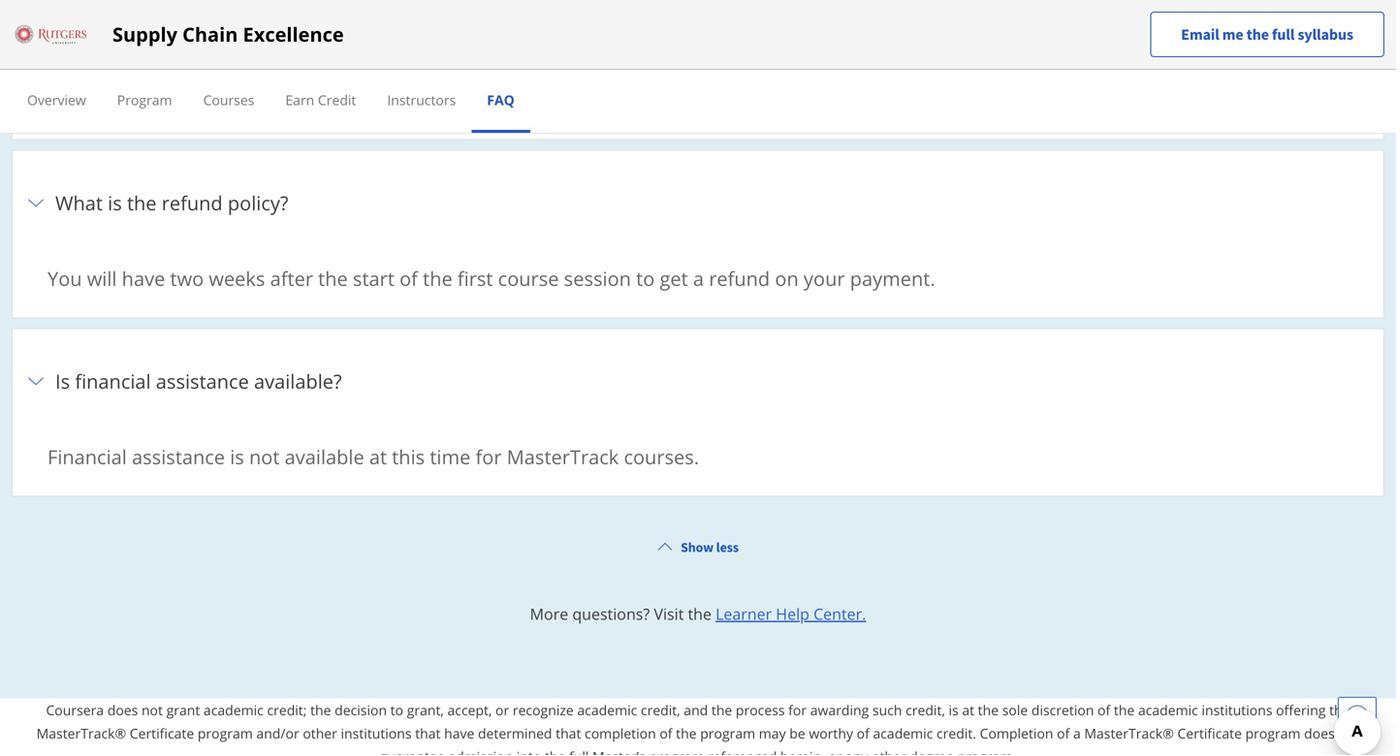 Task type: vqa. For each thing, say whether or not it's contained in the screenshot.
leftmost refund
yes



Task type: locate. For each thing, give the bounding box(es) containing it.
admission
[[448, 748, 513, 756]]

does right coursera
[[107, 701, 138, 719]]

is financial assistance available?
[[55, 368, 347, 395]]

a right get
[[693, 265, 704, 292]]

overview
[[27, 91, 86, 109]]

be
[[790, 724, 806, 743]]

can i take this program for free? button
[[24, 0, 1372, 65]]

more
[[530, 604, 569, 624]]

can
[[55, 11, 90, 38]]

2 horizontal spatial have
[[586, 87, 629, 113]]

program
[[187, 11, 266, 38], [198, 724, 253, 743], [700, 724, 756, 743], [1246, 724, 1301, 743], [649, 748, 704, 756]]

1 vertical spatial chevron right image
[[24, 191, 48, 215]]

2 vertical spatial is
[[949, 701, 959, 719]]

the right the 'into'
[[545, 748, 566, 756]]

0 vertical spatial refund
[[162, 189, 223, 216]]

1 horizontal spatial is
[[230, 443, 244, 470]]

2 mastertrack® from the left
[[1085, 724, 1174, 743]]

no. mastertrack courses are available only to learners who have paid for the program.
[[48, 87, 834, 113]]

chevron right image for what
[[24, 191, 48, 215]]

herein,
[[781, 748, 825, 756]]

1 horizontal spatial certificate
[[1178, 724, 1242, 743]]

the right paid at the top left
[[710, 87, 740, 113]]

of right the 'start'
[[400, 265, 418, 292]]

0 horizontal spatial at
[[369, 443, 387, 470]]

of inside list item
[[400, 265, 418, 292]]

earn credit
[[286, 91, 356, 109]]

1 vertical spatial have
[[122, 265, 165, 292]]

the inside button
[[1247, 25, 1270, 44]]

at left time on the left of page
[[369, 443, 387, 470]]

have right will
[[122, 265, 165, 292]]

credit, left and
[[641, 701, 681, 719]]

other right any
[[872, 748, 907, 756]]

the right what
[[127, 189, 157, 216]]

institutions left the offering
[[1202, 701, 1273, 719]]

0 horizontal spatial certificate
[[130, 724, 194, 743]]

2 horizontal spatial not
[[1339, 724, 1360, 743]]

have right who
[[586, 87, 629, 113]]

2 horizontal spatial to
[[636, 265, 655, 292]]

instructors
[[387, 91, 456, 109]]

1 vertical spatial program.
[[958, 748, 1017, 756]]

1 vertical spatial a
[[1074, 724, 1081, 743]]

0 vertical spatial or
[[496, 701, 509, 719]]

2 list item from the top
[[12, 150, 1385, 329]]

0 vertical spatial other
[[303, 724, 337, 743]]

1 vertical spatial to
[[636, 265, 655, 292]]

assistance
[[156, 368, 249, 395], [132, 443, 225, 470]]

1 horizontal spatial not
[[249, 443, 280, 470]]

0 vertical spatial at
[[369, 443, 387, 470]]

process
[[736, 701, 785, 719]]

for up the be
[[789, 701, 807, 719]]

chevron right image
[[24, 13, 48, 36], [24, 191, 48, 215], [24, 370, 48, 393]]

full inside coursera does not grant academic credit; the decision to grant, accept, or recognize academic credit, and the process for awarding such credit, is at the sole discretion of the academic institutions offering the mastertrack® certificate program and/or other institutions that have determined that completion of the program may be worthy of academic credit. completion of a mastertrack® certificate program does not guarantee admission into the full master's program referenced herein, or any other degree program.
[[569, 748, 589, 756]]

this
[[149, 11, 182, 38], [392, 443, 425, 470]]

or
[[496, 701, 509, 719], [829, 748, 842, 756]]

0 horizontal spatial program.
[[745, 87, 829, 113]]

0 vertical spatial available
[[311, 87, 391, 113]]

is right what
[[108, 189, 122, 216]]

institutions down decision
[[341, 724, 412, 743]]

0 horizontal spatial does
[[107, 701, 138, 719]]

or up determined
[[496, 701, 509, 719]]

1 vertical spatial full
[[569, 748, 589, 756]]

learners
[[463, 87, 537, 113]]

available right "are" at the top left of the page
[[311, 87, 391, 113]]

this right take at the top of page
[[149, 11, 182, 38]]

i
[[95, 11, 101, 38]]

courses
[[203, 91, 255, 109]]

is
[[108, 189, 122, 216], [230, 443, 244, 470], [949, 701, 959, 719]]

0 vertical spatial this
[[149, 11, 182, 38]]

0 vertical spatial to
[[439, 87, 458, 113]]

that down grant,
[[415, 724, 441, 743]]

the
[[1247, 25, 1270, 44], [710, 87, 740, 113], [127, 189, 157, 216], [318, 265, 348, 292], [423, 265, 453, 292], [688, 604, 712, 624], [310, 701, 331, 719], [712, 701, 733, 719], [978, 701, 999, 719], [1114, 701, 1135, 719], [1330, 701, 1351, 719], [676, 724, 697, 743], [545, 748, 566, 756]]

list item
[[12, 0, 1385, 151], [12, 150, 1385, 329], [12, 328, 1385, 508]]

available for not
[[285, 443, 364, 470]]

the left first
[[423, 265, 453, 292]]

chevron right image for is
[[24, 370, 48, 393]]

0 vertical spatial assistance
[[156, 368, 249, 395]]

refund left policy?
[[162, 189, 223, 216]]

0 vertical spatial institutions
[[1202, 701, 1273, 719]]

courses
[[201, 87, 271, 113]]

weeks
[[209, 265, 265, 292]]

1 horizontal spatial mastertrack®
[[1085, 724, 1174, 743]]

program.
[[745, 87, 829, 113], [958, 748, 1017, 756]]

0 horizontal spatial full
[[569, 748, 589, 756]]

will
[[87, 265, 117, 292]]

0 horizontal spatial is
[[108, 189, 122, 216]]

1 horizontal spatial does
[[1305, 724, 1335, 743]]

0 horizontal spatial not
[[142, 701, 163, 719]]

is down is financial assistance available?
[[230, 443, 244, 470]]

1 vertical spatial mastertrack
[[507, 443, 619, 470]]

decision
[[335, 701, 387, 719]]

2 chevron right image from the top
[[24, 191, 48, 215]]

1 list item from the top
[[12, 0, 1385, 151]]

0 horizontal spatial to
[[391, 701, 404, 719]]

for
[[271, 11, 298, 38], [679, 87, 705, 113], [476, 443, 502, 470], [789, 701, 807, 719]]

email me the full syllabus
[[1182, 25, 1354, 44]]

mastertrack
[[84, 87, 196, 113], [507, 443, 619, 470]]

1 horizontal spatial mastertrack
[[507, 443, 619, 470]]

chevron right image left is
[[24, 370, 48, 393]]

program up courses
[[187, 11, 266, 38]]

more questions? visit the learner help center.
[[530, 604, 867, 624]]

this left time on the left of page
[[392, 443, 425, 470]]

0 horizontal spatial institutions
[[341, 724, 412, 743]]

0 horizontal spatial refund
[[162, 189, 223, 216]]

earn credit link
[[286, 91, 356, 109]]

0 vertical spatial program.
[[745, 87, 829, 113]]

worthy
[[809, 724, 854, 743]]

master's
[[593, 748, 646, 756]]

1 horizontal spatial other
[[872, 748, 907, 756]]

2 horizontal spatial is
[[949, 701, 959, 719]]

learner
[[716, 604, 772, 624]]

1 vertical spatial at
[[962, 701, 975, 719]]

does
[[107, 701, 138, 719], [1305, 724, 1335, 743]]

of
[[400, 265, 418, 292], [1098, 701, 1111, 719], [660, 724, 673, 743], [857, 724, 870, 743], [1057, 724, 1070, 743]]

center.
[[814, 604, 867, 624]]

3 list item from the top
[[12, 328, 1385, 508]]

grant
[[166, 701, 200, 719]]

your
[[804, 265, 845, 292]]

take
[[106, 11, 144, 38]]

1 chevron right image from the top
[[24, 13, 48, 36]]

1 vertical spatial assistance
[[132, 443, 225, 470]]

0 vertical spatial does
[[107, 701, 138, 719]]

recognize
[[513, 701, 574, 719]]

1 horizontal spatial this
[[392, 443, 425, 470]]

1 vertical spatial available
[[285, 443, 364, 470]]

1 horizontal spatial program.
[[958, 748, 1017, 756]]

1 certificate from the left
[[130, 724, 194, 743]]

rutgers university image
[[12, 19, 89, 50]]

1 horizontal spatial to
[[439, 87, 458, 113]]

full left syllabus
[[1273, 25, 1295, 44]]

that down recognize
[[556, 724, 581, 743]]

for left free?
[[271, 11, 298, 38]]

the right discretion
[[1114, 701, 1135, 719]]

2 vertical spatial chevron right image
[[24, 370, 48, 393]]

is up credit.
[[949, 701, 959, 719]]

1 horizontal spatial or
[[829, 748, 842, 756]]

full left master's
[[569, 748, 589, 756]]

1 horizontal spatial refund
[[709, 265, 770, 292]]

sole
[[1003, 701, 1028, 719]]

1 horizontal spatial that
[[556, 724, 581, 743]]

refund left on
[[709, 265, 770, 292]]

at up credit.
[[962, 701, 975, 719]]

not
[[249, 443, 280, 470], [142, 701, 163, 719], [1339, 724, 1360, 743]]

credit;
[[267, 701, 307, 719]]

full inside button
[[1273, 25, 1295, 44]]

0 vertical spatial chevron right image
[[24, 13, 48, 36]]

1 that from the left
[[415, 724, 441, 743]]

supply
[[113, 21, 177, 48]]

the right me
[[1247, 25, 1270, 44]]

show less button
[[650, 530, 747, 565]]

at inside coursera does not grant academic credit; the decision to grant, accept, or recognize academic credit, and the process for awarding such credit, is at the sole discretion of the academic institutions offering the mastertrack® certificate program and/or other institutions that have determined that completion of the program may be worthy of academic credit. completion of a mastertrack® certificate program does not guarantee admission into the full master's program referenced herein, or any other degree program.
[[962, 701, 975, 719]]

courses link
[[203, 91, 255, 109]]

1 vertical spatial institutions
[[341, 724, 412, 743]]

credit, right such
[[906, 701, 946, 719]]

chevron right image inside what is the refund policy? dropdown button
[[24, 191, 48, 215]]

1 vertical spatial other
[[872, 748, 907, 756]]

0 horizontal spatial that
[[415, 724, 441, 743]]

a down discretion
[[1074, 724, 1081, 743]]

0 horizontal spatial credit,
[[641, 701, 681, 719]]

0 vertical spatial is
[[108, 189, 122, 216]]

refund inside dropdown button
[[162, 189, 223, 216]]

1 horizontal spatial at
[[962, 701, 975, 719]]

coursera
[[46, 701, 104, 719]]

no.
[[48, 87, 79, 113]]

does down the offering
[[1305, 724, 1335, 743]]

program
[[117, 91, 172, 109]]

1 mastertrack® from the left
[[36, 724, 126, 743]]

other down credit;
[[303, 724, 337, 743]]

get
[[660, 265, 688, 292]]

financial
[[48, 443, 127, 470]]

mastertrack® down discretion
[[1085, 724, 1174, 743]]

1 horizontal spatial full
[[1273, 25, 1295, 44]]

or down worthy
[[829, 748, 842, 756]]

0 vertical spatial mastertrack
[[84, 87, 196, 113]]

are
[[276, 87, 306, 113]]

the right and
[[712, 701, 733, 719]]

policy?
[[228, 189, 289, 216]]

session
[[564, 265, 631, 292]]

2 vertical spatial have
[[444, 724, 475, 743]]

to
[[439, 87, 458, 113], [636, 265, 655, 292], [391, 701, 404, 719]]

1 horizontal spatial a
[[1074, 724, 1081, 743]]

referenced
[[708, 748, 777, 756]]

program. inside coursera does not grant academic credit; the decision to grant, accept, or recognize academic credit, and the process for awarding such credit, is at the sole discretion of the academic institutions offering the mastertrack® certificate program and/or other institutions that have determined that completion of the program may be worthy of academic credit. completion of a mastertrack® certificate program does not guarantee admission into the full master's program referenced herein, or any other degree program.
[[958, 748, 1017, 756]]

chevron right image inside can i take this program for free? dropdown button
[[24, 13, 48, 36]]

to inside coursera does not grant academic credit; the decision to grant, accept, or recognize academic credit, and the process for awarding such credit, is at the sole discretion of the academic institutions offering the mastertrack® certificate program and/or other institutions that have determined that completion of the program may be worthy of academic credit. completion of a mastertrack® certificate program does not guarantee admission into the full master's program referenced herein, or any other degree program.
[[391, 701, 404, 719]]

chevron right image inside is financial assistance available? "dropdown button"
[[24, 370, 48, 393]]

have inside coursera does not grant academic credit; the decision to grant, accept, or recognize academic credit, and the process for awarding such credit, is at the sole discretion of the academic institutions offering the mastertrack® certificate program and/or other institutions that have determined that completion of the program may be worthy of academic credit. completion of a mastertrack® certificate program does not guarantee admission into the full master's program referenced herein, or any other degree program.
[[444, 724, 475, 743]]

assistance right financial
[[156, 368, 249, 395]]

credit,
[[641, 701, 681, 719], [906, 701, 946, 719]]

for right paid at the top left
[[679, 87, 705, 113]]

to right only
[[439, 87, 458, 113]]

excellence
[[243, 21, 344, 48]]

is inside coursera does not grant academic credit; the decision to grant, accept, or recognize academic credit, and the process for awarding such credit, is at the sole discretion of the academic institutions offering the mastertrack® certificate program and/or other institutions that have determined that completion of the program may be worthy of academic credit. completion of a mastertrack® certificate program does not guarantee admission into the full master's program referenced herein, or any other degree program.
[[949, 701, 959, 719]]

visit
[[654, 604, 684, 624]]

such
[[873, 701, 902, 719]]

1 horizontal spatial credit,
[[906, 701, 946, 719]]

who
[[542, 87, 581, 113]]

available?
[[254, 368, 342, 395]]

chevron right image left what
[[24, 191, 48, 215]]

0 horizontal spatial this
[[149, 11, 182, 38]]

at
[[369, 443, 387, 470], [962, 701, 975, 719]]

for right time on the left of page
[[476, 443, 502, 470]]

to left grant,
[[391, 701, 404, 719]]

is financial assistance available? button
[[24, 341, 1372, 422]]

the right visit
[[688, 604, 712, 624]]

academic
[[204, 701, 264, 719], [577, 701, 638, 719], [1139, 701, 1199, 719], [873, 724, 933, 743]]

chevron right image left can
[[24, 13, 48, 36]]

have down accept,
[[444, 724, 475, 743]]

0 vertical spatial a
[[693, 265, 704, 292]]

mastertrack® down coursera
[[36, 724, 126, 743]]

any
[[846, 748, 869, 756]]

0 horizontal spatial mastertrack
[[84, 87, 196, 113]]

1 vertical spatial refund
[[709, 265, 770, 292]]

1 horizontal spatial have
[[444, 724, 475, 743]]

to left get
[[636, 265, 655, 292]]

0 horizontal spatial mastertrack®
[[36, 724, 126, 743]]

certificate menu element
[[12, 70, 1385, 133]]

2 vertical spatial to
[[391, 701, 404, 719]]

assistance down is financial assistance available?
[[132, 443, 225, 470]]

of up any
[[857, 724, 870, 743]]

other
[[303, 724, 337, 743], [872, 748, 907, 756]]

3 chevron right image from the top
[[24, 370, 48, 393]]

available down "available?" at the left of the page
[[285, 443, 364, 470]]

0 vertical spatial have
[[586, 87, 629, 113]]

1 vertical spatial or
[[829, 748, 842, 756]]

0 vertical spatial full
[[1273, 25, 1295, 44]]



Task type: describe. For each thing, give the bounding box(es) containing it.
2 credit, from the left
[[906, 701, 946, 719]]

the right the offering
[[1330, 701, 1351, 719]]

0 horizontal spatial a
[[693, 265, 704, 292]]

program down and
[[649, 748, 704, 756]]

program link
[[117, 91, 172, 109]]

a inside coursera does not grant academic credit; the decision to grant, accept, or recognize academic credit, and the process for awarding such credit, is at the sole discretion of the academic institutions offering the mastertrack® certificate program and/or other institutions that have determined that completion of the program may be worthy of academic credit. completion of a mastertrack® certificate program does not guarantee admission into the full master's program referenced herein, or any other degree program.
[[1074, 724, 1081, 743]]

faq
[[487, 91, 515, 109]]

2 that from the left
[[556, 724, 581, 743]]

list item containing can i take this program for free?
[[12, 0, 1385, 151]]

syllabus
[[1298, 25, 1354, 44]]

determined
[[478, 724, 552, 743]]

1 horizontal spatial institutions
[[1202, 701, 1273, 719]]

credit.
[[937, 724, 977, 743]]

degree
[[910, 748, 954, 756]]

help center image
[[1346, 705, 1370, 728]]

1 vertical spatial not
[[142, 701, 163, 719]]

program up referenced
[[700, 724, 756, 743]]

awarding
[[811, 701, 869, 719]]

program down the offering
[[1246, 724, 1301, 743]]

1 credit, from the left
[[641, 701, 681, 719]]

assistance inside is financial assistance available? "dropdown button"
[[156, 368, 249, 395]]

financial
[[75, 368, 151, 395]]

the down and
[[676, 724, 697, 743]]

offering
[[1277, 701, 1326, 719]]

0 horizontal spatial or
[[496, 701, 509, 719]]

first
[[458, 265, 493, 292]]

for inside dropdown button
[[271, 11, 298, 38]]

questions?
[[573, 604, 650, 624]]

the right credit;
[[310, 701, 331, 719]]

of down discretion
[[1057, 724, 1070, 743]]

program inside can i take this program for free? dropdown button
[[187, 11, 266, 38]]

what
[[55, 189, 103, 216]]

available for are
[[311, 87, 391, 113]]

may
[[759, 724, 786, 743]]

1 vertical spatial this
[[392, 443, 425, 470]]

list item containing what is the refund policy?
[[12, 150, 1385, 329]]

into
[[517, 748, 542, 756]]

you
[[48, 265, 82, 292]]

can i take this program for free?
[[55, 11, 352, 38]]

0 horizontal spatial other
[[303, 724, 337, 743]]

courses.
[[624, 443, 699, 470]]

1 vertical spatial is
[[230, 443, 244, 470]]

guarantee
[[380, 748, 445, 756]]

start
[[353, 265, 395, 292]]

earn
[[286, 91, 315, 109]]

instructors link
[[387, 91, 456, 109]]

show
[[681, 539, 714, 556]]

of right completion
[[660, 724, 673, 743]]

payment.
[[850, 265, 936, 292]]

overview link
[[27, 91, 86, 109]]

you will have two weeks after the start of the first course session to get a refund on your payment.
[[48, 265, 941, 292]]

email
[[1182, 25, 1220, 44]]

program down grant
[[198, 724, 253, 743]]

two
[[170, 265, 204, 292]]

the inside dropdown button
[[127, 189, 157, 216]]

help
[[776, 604, 810, 624]]

after
[[270, 265, 313, 292]]

learner help center. link
[[716, 604, 867, 624]]

paid
[[634, 87, 674, 113]]

accept,
[[448, 701, 492, 719]]

1 vertical spatial does
[[1305, 724, 1335, 743]]

free?
[[303, 11, 347, 38]]

course
[[498, 265, 559, 292]]

me
[[1223, 25, 1244, 44]]

and
[[684, 701, 708, 719]]

discretion
[[1032, 701, 1094, 719]]

this inside can i take this program for free? dropdown button
[[149, 11, 182, 38]]

of right discretion
[[1098, 701, 1111, 719]]

the left sole
[[978, 701, 999, 719]]

chain
[[182, 21, 238, 48]]

grant,
[[407, 701, 444, 719]]

faq link
[[487, 91, 515, 109]]

coursera does not grant academic credit; the decision to grant, accept, or recognize academic credit, and the process for awarding such credit, is at the sole discretion of the academic institutions offering the mastertrack® certificate program and/or other institutions that have determined that completion of the program may be worthy of academic credit. completion of a mastertrack® certificate program does not guarantee admission into the full master's program referenced herein, or any other degree program.
[[36, 701, 1360, 756]]

completion
[[980, 724, 1054, 743]]

is
[[55, 368, 70, 395]]

credit
[[318, 91, 356, 109]]

the left the 'start'
[[318, 265, 348, 292]]

list item containing is financial assistance available?
[[12, 328, 1385, 508]]

less
[[716, 539, 739, 556]]

and/or
[[256, 724, 299, 743]]

for inside coursera does not grant academic credit; the decision to grant, accept, or recognize academic credit, and the process for awarding such credit, is at the sole discretion of the academic institutions offering the mastertrack® certificate program and/or other institutions that have determined that completion of the program may be worthy of academic credit. completion of a mastertrack® certificate program does not guarantee admission into the full master's program referenced herein, or any other degree program.
[[789, 701, 807, 719]]

only
[[396, 87, 434, 113]]

supply chain excellence
[[113, 21, 344, 48]]

financial assistance is not available at this time for mastertrack courses.
[[48, 443, 704, 470]]

show less
[[681, 539, 739, 556]]

what is the refund policy?
[[55, 189, 294, 216]]

is inside dropdown button
[[108, 189, 122, 216]]

on
[[775, 265, 799, 292]]

2 vertical spatial not
[[1339, 724, 1360, 743]]

what is the refund policy? button
[[24, 162, 1372, 244]]

0 vertical spatial not
[[249, 443, 280, 470]]

chevron right image for can
[[24, 13, 48, 36]]

2 certificate from the left
[[1178, 724, 1242, 743]]

0 horizontal spatial have
[[122, 265, 165, 292]]

completion
[[585, 724, 656, 743]]

time
[[430, 443, 471, 470]]



